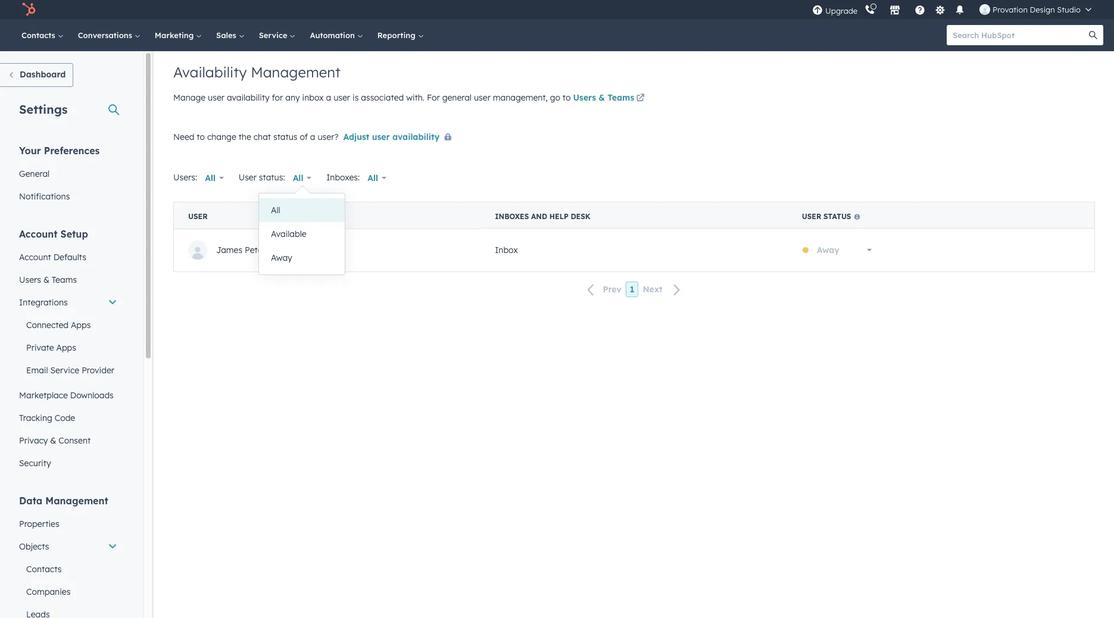 Task type: vqa. For each thing, say whether or not it's contained in the screenshot.
Company in the COMPANY OWNER HUBSPOT USER
no



Task type: describe. For each thing, give the bounding box(es) containing it.
properties link
[[12, 513, 124, 535]]

users & teams for management
[[573, 92, 635, 103]]

user
[[239, 172, 257, 183]]

go
[[550, 92, 560, 103]]

email service provider
[[26, 365, 114, 376]]

peterson
[[245, 245, 279, 256]]

management for data management
[[45, 495, 108, 507]]

james peterson image
[[980, 4, 991, 15]]

marketing link
[[148, 19, 209, 51]]

away button
[[259, 246, 345, 270]]

marketing
[[155, 30, 196, 40]]

calling icon button
[[860, 2, 880, 17]]

inboxes
[[495, 212, 529, 221]]

sales link
[[209, 19, 252, 51]]

manage user availability for any inbox a user is associated with. for general user management, go to
[[173, 92, 573, 103]]

prev
[[603, 284, 622, 295]]

0 vertical spatial contacts
[[21, 30, 58, 40]]

account for account defaults
[[19, 252, 51, 263]]

marketplaces image
[[890, 5, 901, 16]]

your preferences element
[[12, 144, 124, 208]]

design
[[1030, 5, 1055, 14]]

with.
[[406, 92, 425, 103]]

hubspot link
[[14, 2, 45, 17]]

apps for private apps
[[56, 343, 76, 353]]

inboxes and help desk
[[495, 212, 591, 221]]

settings image
[[935, 5, 946, 16]]

account setup
[[19, 228, 88, 240]]

provation
[[993, 5, 1028, 14]]

tracking code
[[19, 413, 75, 424]]

account for account setup
[[19, 228, 58, 240]]

setup
[[60, 228, 88, 240]]

inbox
[[495, 245, 518, 256]]

away button
[[809, 238, 880, 262]]

settings link
[[933, 3, 948, 16]]

defaults
[[53, 252, 86, 263]]

your preferences
[[19, 145, 100, 157]]

hubspot image
[[21, 2, 36, 17]]

1 button
[[626, 282, 639, 297]]

dashboard link
[[0, 63, 73, 87]]

email service provider link
[[12, 359, 124, 382]]

tracking code link
[[12, 407, 124, 429]]

service link
[[252, 19, 303, 51]]

notifications link
[[12, 185, 124, 208]]

& for management
[[599, 92, 605, 103]]

email
[[26, 365, 48, 376]]

integrations button
[[12, 291, 124, 314]]

apps for connected apps
[[71, 320, 91, 331]]

conversations
[[78, 30, 135, 40]]

reporting
[[378, 30, 418, 40]]

james peterson
[[216, 245, 279, 256]]

reporting link
[[370, 19, 431, 51]]

settings
[[19, 102, 68, 117]]

help button
[[910, 0, 930, 19]]

prev button
[[580, 282, 626, 298]]

automation
[[310, 30, 357, 40]]

companies
[[26, 587, 71, 597]]

status:
[[259, 172, 285, 183]]

availability for manage
[[227, 92, 270, 103]]

connected apps
[[26, 320, 91, 331]]

availability for adjust
[[393, 132, 440, 142]]

for
[[427, 92, 440, 103]]

integrations
[[19, 297, 68, 308]]

privacy & consent
[[19, 435, 91, 446]]

away inside popup button
[[817, 245, 840, 256]]

user right general
[[474, 92, 491, 103]]

chat
[[254, 132, 271, 142]]

code
[[55, 413, 75, 424]]

account defaults link
[[12, 246, 124, 269]]

status
[[824, 212, 851, 221]]

users for account setup
[[19, 275, 41, 285]]

link opens in a new window image
[[637, 92, 645, 106]]

downloads
[[70, 390, 114, 401]]

available
[[271, 229, 307, 239]]

next
[[643, 284, 663, 295]]

notifications button
[[950, 0, 970, 19]]

provider
[[82, 365, 114, 376]]

inboxes:
[[327, 172, 360, 183]]

user?
[[318, 132, 339, 142]]

availability
[[173, 63, 247, 81]]

users:
[[173, 172, 197, 183]]

connected
[[26, 320, 69, 331]]

properties
[[19, 519, 59, 530]]

data management
[[19, 495, 108, 507]]

menu containing provation design studio
[[811, 0, 1100, 19]]

account setup element
[[12, 228, 124, 475]]

objects
[[19, 541, 49, 552]]

desk
[[571, 212, 591, 221]]

marketplaces button
[[883, 0, 908, 19]]

your
[[19, 145, 41, 157]]

help
[[550, 212, 569, 221]]

user down availability
[[208, 92, 225, 103]]

next button
[[639, 282, 688, 298]]

status
[[273, 132, 298, 142]]

users & teams link for setup
[[12, 269, 124, 291]]



Task type: locate. For each thing, give the bounding box(es) containing it.
& for setup
[[43, 275, 49, 285]]

security link
[[12, 452, 124, 475]]

upgrade image
[[813, 5, 823, 16]]

1 vertical spatial users & teams link
[[12, 269, 124, 291]]

1 vertical spatial contacts link
[[12, 558, 124, 581]]

all inside button
[[271, 205, 280, 216]]

all button for user status:
[[285, 166, 319, 190]]

apps down connected apps link
[[56, 343, 76, 353]]

list box containing all
[[259, 194, 345, 275]]

all right users:
[[205, 173, 216, 183]]

users right go at top
[[573, 92, 596, 103]]

apps down integrations button on the left of the page
[[71, 320, 91, 331]]

menu
[[811, 0, 1100, 19]]

preferences
[[44, 145, 100, 157]]

1 vertical spatial &
[[43, 275, 49, 285]]

1 horizontal spatial &
[[50, 435, 56, 446]]

1 horizontal spatial users & teams link
[[573, 92, 647, 106]]

contacts link
[[14, 19, 71, 51], [12, 558, 124, 581]]

is
[[353, 92, 359, 103]]

user left is
[[334, 92, 350, 103]]

0 horizontal spatial to
[[197, 132, 205, 142]]

marketplace
[[19, 390, 68, 401]]

1 vertical spatial apps
[[56, 343, 76, 353]]

a right of
[[310, 132, 315, 142]]

1 horizontal spatial user
[[802, 212, 822, 221]]

users & teams link
[[573, 92, 647, 106], [12, 269, 124, 291]]

of
[[300, 132, 308, 142]]

0 horizontal spatial a
[[310, 132, 315, 142]]

0 horizontal spatial all button
[[197, 166, 232, 190]]

2 user from the left
[[188, 212, 208, 221]]

0 vertical spatial teams
[[608, 92, 635, 103]]

studio
[[1057, 5, 1081, 14]]

2 account from the top
[[19, 252, 51, 263]]

data
[[19, 495, 42, 507]]

users & teams link for management
[[573, 92, 647, 106]]

all for user status:
[[293, 173, 303, 183]]

to right need
[[197, 132, 205, 142]]

1 horizontal spatial teams
[[608, 92, 635, 103]]

1 vertical spatial users
[[19, 275, 41, 285]]

tracking
[[19, 413, 52, 424]]

availability inside "button"
[[393, 132, 440, 142]]

0 vertical spatial management
[[251, 63, 341, 81]]

teams
[[608, 92, 635, 103], [52, 275, 77, 285]]

users & teams link right go at top
[[573, 92, 647, 106]]

1 horizontal spatial users
[[573, 92, 596, 103]]

teams up integrations button on the left of the page
[[52, 275, 77, 285]]

1 horizontal spatial management
[[251, 63, 341, 81]]

and
[[531, 212, 547, 221]]

notifications
[[19, 191, 70, 202]]

provation design studio
[[993, 5, 1081, 14]]

users
[[573, 92, 596, 103], [19, 275, 41, 285]]

0 vertical spatial account
[[19, 228, 58, 240]]

contacts link down hubspot "link"
[[14, 19, 71, 51]]

all button left user
[[197, 166, 232, 190]]

all
[[205, 173, 216, 183], [293, 173, 303, 183], [368, 173, 378, 183], [271, 205, 280, 216]]

contacts link for conversations link
[[14, 19, 71, 51]]

0 vertical spatial apps
[[71, 320, 91, 331]]

james
[[216, 245, 243, 256]]

1 vertical spatial users & teams
[[19, 275, 77, 285]]

users inside account setup element
[[19, 275, 41, 285]]

1 vertical spatial teams
[[52, 275, 77, 285]]

user inside "button"
[[372, 132, 390, 142]]

search button
[[1083, 25, 1104, 45]]

0 vertical spatial to
[[563, 92, 571, 103]]

users & teams for setup
[[19, 275, 77, 285]]

0 horizontal spatial management
[[45, 495, 108, 507]]

data management element
[[12, 494, 124, 618]]

management inside data management element
[[45, 495, 108, 507]]

0 horizontal spatial users & teams
[[19, 275, 77, 285]]

help image
[[915, 5, 926, 16]]

0 horizontal spatial &
[[43, 275, 49, 285]]

0 horizontal spatial away
[[271, 253, 292, 263]]

1 vertical spatial a
[[310, 132, 315, 142]]

all up available
[[271, 205, 280, 216]]

0 vertical spatial contacts link
[[14, 19, 71, 51]]

0 horizontal spatial service
[[50, 365, 79, 376]]

contacts up "companies"
[[26, 564, 62, 575]]

0 vertical spatial service
[[259, 30, 290, 40]]

user down users:
[[188, 212, 208, 221]]

management,
[[493, 92, 548, 103]]

& right privacy
[[50, 435, 56, 446]]

general
[[442, 92, 472, 103]]

1 vertical spatial management
[[45, 495, 108, 507]]

provation design studio button
[[973, 0, 1099, 19]]

contacts down hubspot "link"
[[21, 30, 58, 40]]

account
[[19, 228, 58, 240], [19, 252, 51, 263]]

upgrade
[[826, 6, 858, 15]]

0 vertical spatial a
[[326, 92, 331, 103]]

connected apps link
[[12, 314, 124, 337]]

for
[[272, 92, 283, 103]]

1 horizontal spatial a
[[326, 92, 331, 103]]

user status:
[[239, 172, 285, 183]]

inbox
[[302, 92, 324, 103]]

availability
[[227, 92, 270, 103], [393, 132, 440, 142]]

users up integrations
[[19, 275, 41, 285]]

all button
[[259, 198, 345, 222]]

user for user
[[188, 212, 208, 221]]

0 horizontal spatial users & teams link
[[12, 269, 124, 291]]

general link
[[12, 163, 124, 185]]

consent
[[59, 435, 91, 446]]

contacts link up "companies"
[[12, 558, 124, 581]]

users for availability management
[[573, 92, 596, 103]]

teams inside account setup element
[[52, 275, 77, 285]]

privacy & consent link
[[12, 429, 124, 452]]

1 vertical spatial service
[[50, 365, 79, 376]]

objects button
[[12, 535, 124, 558]]

1 horizontal spatial users & teams
[[573, 92, 635, 103]]

any
[[285, 92, 300, 103]]

teams left link opens in a new window icon
[[608, 92, 635, 103]]

2 all button from the left
[[285, 166, 319, 190]]

dashboard
[[20, 69, 66, 80]]

management up any
[[251, 63, 341, 81]]

0 horizontal spatial availability
[[227, 92, 270, 103]]

link opens in a new window image
[[637, 94, 645, 103]]

need to change the chat status of a user?
[[173, 132, 339, 142]]

1 user from the left
[[802, 212, 822, 221]]

security
[[19, 458, 51, 469]]

service up availability management at the top
[[259, 30, 290, 40]]

0 vertical spatial &
[[599, 92, 605, 103]]

availability management
[[173, 63, 341, 81]]

1 horizontal spatial away
[[817, 245, 840, 256]]

0 vertical spatial users
[[573, 92, 596, 103]]

management
[[251, 63, 341, 81], [45, 495, 108, 507]]

all for inboxes:
[[368, 173, 378, 183]]

availability down with.
[[393, 132, 440, 142]]

user for user status
[[802, 212, 822, 221]]

general
[[19, 169, 50, 179]]

search image
[[1089, 31, 1098, 39]]

management for availability management
[[251, 63, 341, 81]]

calling icon image
[[865, 5, 876, 15]]

users & teams
[[573, 92, 635, 103], [19, 275, 77, 285]]

private
[[26, 343, 54, 353]]

privacy
[[19, 435, 48, 446]]

available button
[[259, 222, 345, 246]]

away down available
[[271, 253, 292, 263]]

availability down availability management at the top
[[227, 92, 270, 103]]

1 account from the top
[[19, 228, 58, 240]]

teams for setup
[[52, 275, 77, 285]]

all right status:
[[293, 173, 303, 183]]

sales
[[216, 30, 239, 40]]

all button down adjust user availability on the top of page
[[360, 166, 394, 190]]

away down 'user status'
[[817, 245, 840, 256]]

1 all button from the left
[[197, 166, 232, 190]]

all for users:
[[205, 173, 216, 183]]

adjust user availability button
[[343, 130, 456, 145]]

1 vertical spatial account
[[19, 252, 51, 263]]

need
[[173, 132, 194, 142]]

notifications image
[[955, 5, 966, 16]]

all button up all button
[[285, 166, 319, 190]]

to right go at top
[[563, 92, 571, 103]]

1 vertical spatial contacts
[[26, 564, 62, 575]]

service
[[259, 30, 290, 40], [50, 365, 79, 376]]

&
[[599, 92, 605, 103], [43, 275, 49, 285], [50, 435, 56, 446]]

contacts inside data management element
[[26, 564, 62, 575]]

2 vertical spatial &
[[50, 435, 56, 446]]

0 vertical spatial users & teams link
[[573, 92, 647, 106]]

users & teams inside account setup element
[[19, 275, 77, 285]]

conversations link
[[71, 19, 148, 51]]

away inside button
[[271, 253, 292, 263]]

1 horizontal spatial availability
[[393, 132, 440, 142]]

1 horizontal spatial to
[[563, 92, 571, 103]]

0 horizontal spatial users
[[19, 275, 41, 285]]

all button for inboxes:
[[360, 166, 394, 190]]

1 vertical spatial to
[[197, 132, 205, 142]]

away
[[817, 245, 840, 256], [271, 253, 292, 263]]

private apps
[[26, 343, 76, 353]]

account up account defaults
[[19, 228, 58, 240]]

0 horizontal spatial user
[[188, 212, 208, 221]]

& left link opens in a new window icon
[[599, 92, 605, 103]]

Search HubSpot search field
[[947, 25, 1093, 45]]

1
[[630, 284, 635, 295]]

0 horizontal spatial teams
[[52, 275, 77, 285]]

pagination navigation
[[173, 282, 1095, 298]]

3 all button from the left
[[360, 166, 394, 190]]

user status
[[802, 212, 851, 221]]

adjust
[[343, 132, 370, 142]]

list box
[[259, 194, 345, 275]]

contacts link for companies link
[[12, 558, 124, 581]]

user right adjust
[[372, 132, 390, 142]]

a right inbox at the top
[[326, 92, 331, 103]]

account defaults
[[19, 252, 86, 263]]

1 horizontal spatial all button
[[285, 166, 319, 190]]

users & teams up integrations
[[19, 275, 77, 285]]

all right inboxes:
[[368, 173, 378, 183]]

users & teams left link opens in a new window icon
[[573, 92, 635, 103]]

the
[[239, 132, 251, 142]]

marketplace downloads
[[19, 390, 114, 401]]

all button for users:
[[197, 166, 232, 190]]

manage
[[173, 92, 206, 103]]

associated
[[361, 92, 404, 103]]

teams for management
[[608, 92, 635, 103]]

2 horizontal spatial &
[[599, 92, 605, 103]]

& up integrations
[[43, 275, 49, 285]]

users & teams link down the defaults
[[12, 269, 124, 291]]

account down account setup
[[19, 252, 51, 263]]

0 vertical spatial users & teams
[[573, 92, 635, 103]]

service down the private apps link
[[50, 365, 79, 376]]

2 horizontal spatial all button
[[360, 166, 394, 190]]

management up properties link
[[45, 495, 108, 507]]

user left status
[[802, 212, 822, 221]]

service inside account setup element
[[50, 365, 79, 376]]

0 vertical spatial availability
[[227, 92, 270, 103]]

1 vertical spatial availability
[[393, 132, 440, 142]]

1 horizontal spatial service
[[259, 30, 290, 40]]

companies link
[[12, 581, 124, 603]]



